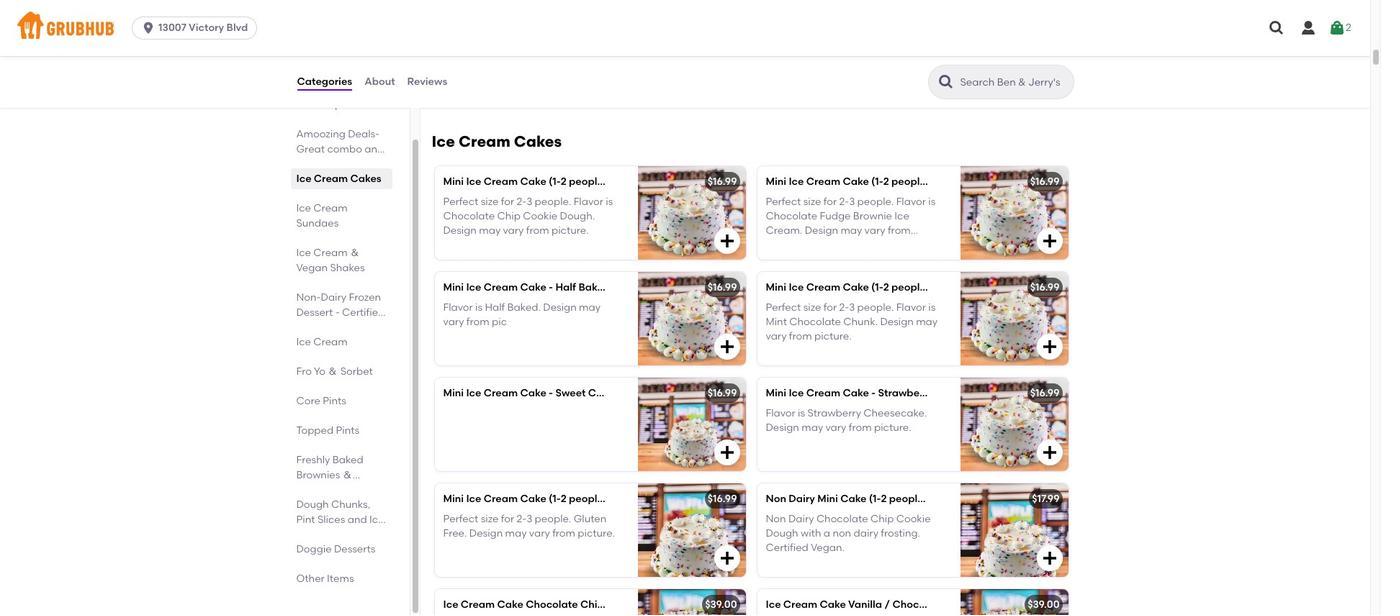 Task type: vqa. For each thing, say whether or not it's contained in the screenshot.
a
yes



Task type: describe. For each thing, give the bounding box(es) containing it.
13007 victory blvd button
[[132, 17, 263, 40]]

flavor inside the flavor is half baked. design may vary from pic
[[443, 302, 473, 314]]

mini ice cream cake (1-2 people) - chocolate chip cookie dough
[[443, 175, 767, 188]]

for for fudge
[[824, 196, 837, 208]]

cake for mini ice cream cake - sweet cream and cookies (1-2 people)
[[520, 387, 547, 400]]

ice inside non-dairy frozen dessert - certified vegan ice cream
[[296, 336, 311, 349]]

perfect size for 2-3 people. gluten free. design may vary from picture.
[[443, 514, 615, 540]]

may inside perfect size for 2-3 people. flavor is chocolate chip cookie dough. design may vary from picture.
[[479, 225, 501, 237]]

ice cream cake vanilla / chocolate (4-6 people)
[[766, 599, 1008, 611]]

sandwich
[[936, 67, 983, 80]]

(4-
[[948, 599, 962, 611]]

brownie
[[562, 38, 601, 50]]

slices
[[318, 514, 345, 527]]

combo
[[327, 143, 362, 156]]

cream inside freshly baked brownies ＆ jumbo cookies dough chunks, pint slices and ice cream sandwhiches
[[296, 530, 331, 542]]

non dairy mini cake (1-2 people) chocolate chip cookie dough
[[766, 493, 1081, 505]]

size for chip
[[481, 196, 499, 208]]

half inside the two pints of half baked, brownie chunks, edible cookie dough ＆ hot fudge.
[[504, 38, 524, 50]]

non- up 'dairy),' on the top right of page
[[942, 38, 966, 50]]

from inside perfect size for 2-3 people. flavor is chocolate fudge brownie ice cream. design may vary from picture.
[[888, 225, 911, 237]]

gluten
[[574, 514, 607, 526]]

cookies.
[[766, 82, 806, 94]]

baked inside freshly baked brownies ＆ jumbo cookies dough chunks, pint slices and ice cream sandwhiches
[[333, 455, 364, 467]]

mini ice cream cake (1-2 people) - mint chocolate chunk image
[[961, 272, 1069, 366]]

amoozing deals- great combo and package deals. come get em!!
[[296, 128, 384, 186]]

doggie desserts
[[296, 544, 376, 556]]

people. for chunk.
[[858, 302, 894, 314]]

design inside perfect size for 2-3 people. gluten free. design may vary from picture.
[[470, 528, 503, 540]]

pints(p.b.
[[841, 38, 885, 50]]

dairy for non dairy mini cake (1-2 people) chocolate chip cookie dough
[[789, 493, 815, 505]]

$39.00 button
[[435, 590, 746, 616]]

fro yo ＆ sorbet
[[296, 366, 373, 378]]

dough inside two non-dairy pints(p.b. ＆ cookies non-dairy and chocolate chip cookie dough non-dairy), sugar cones, chocolate syrup ＆ crushed sandwich cookies.
[[883, 53, 915, 65]]

for for chip
[[501, 196, 514, 208]]

$16.99 for mini ice cream cake (1-2 people) - chocolate chip cookie dough
[[708, 175, 737, 188]]

sorbet
[[341, 366, 373, 378]]

chunk.
[[844, 316, 878, 329]]

chip inside two non-dairy pints(p.b. ＆ cookies non-dairy and chocolate chip cookie dough non-dairy), sugar cones, chocolate syrup ＆ crushed sandwich cookies.
[[820, 53, 844, 65]]

design inside perfect size for 2-3 people. flavor is chocolate fudge brownie ice cream. design may vary from picture.
[[805, 225, 839, 237]]

pint
[[296, 514, 315, 527]]

svg image for mini ice cream cake - strawberry cheesecake  (1-2 people)
[[1041, 444, 1059, 461]]

from inside perfect size for 2-3 people. flavor is mint chocolate chunk. design may vary from picture.
[[789, 331, 812, 343]]

perfect for perfect size for 2-3 people. gluten free. design may vary from picture.
[[443, 514, 479, 526]]

frozen
[[349, 292, 381, 304]]

syrup
[[852, 67, 879, 80]]

1 horizontal spatial cakes
[[514, 132, 562, 150]]

＆ inside freshly baked brownies ＆ jumbo cookies dough chunks, pint slices and ice cream sandwhiches
[[343, 470, 353, 482]]

mini ice cream cake - sweet cream and cookies (1-2 people)
[[443, 387, 748, 400]]

is inside flavor is strawberry cheesecake. design may vary from picture.
[[798, 408, 806, 420]]

svg image inside 2 button
[[1329, 19, 1347, 37]]

design inside flavor is strawberry cheesecake. design may vary from picture.
[[766, 422, 800, 435]]

perfect size for 2-3 people. flavor is chocolate fudge brownie ice cream. design may vary from picture.
[[766, 196, 936, 252]]

chocolate inside perfect size for 2-3 people. flavor is chocolate fudge brownie ice cream. design may vary from picture.
[[766, 210, 818, 223]]

1 vertical spatial cakes
[[351, 173, 382, 185]]

vary inside flavor is strawberry cheesecake. design may vary from picture.
[[826, 422, 847, 435]]

non- up cones, on the right top
[[788, 38, 813, 50]]

and inside amoozing deals- great combo and package deals. come get em!!
[[365, 143, 384, 156]]

dairy
[[854, 528, 879, 540]]

categories
[[297, 76, 352, 88]]

$16.99 for mini ice cream cake (1-2 people) - vanilla
[[708, 493, 737, 505]]

＆ inside ice cream ＆ vegan shakes
[[350, 247, 360, 259]]

1 vertical spatial half
[[556, 281, 576, 294]]

1 horizontal spatial baked
[[579, 281, 610, 294]]

other items
[[296, 573, 354, 586]]

for for may
[[501, 514, 514, 526]]

design inside perfect size for 2-3 people. flavor is chocolate chip cookie dough. design may vary from picture.
[[443, 225, 477, 237]]

chip inside non dairy chocolate chip cookie dough with a non dairy frosting. certified vegan.
[[871, 514, 894, 526]]

of
[[492, 38, 501, 50]]

fro
[[296, 366, 312, 378]]

$16.99 for mini ice cream cake (1-2 people) - mint chocolate chunk
[[1031, 281, 1060, 294]]

brownie for mini ice cream cake (1-2 people)  - chocolate fudge brownie
[[1027, 175, 1067, 188]]

svg image for mini ice cream cake (1-2 people) - mint chocolate chunk
[[1041, 338, 1059, 356]]

picture. inside perfect size for 2-3 people. gluten free. design may vary from picture.
[[578, 528, 615, 540]]

ice inside ice cream ＆ vegan shakes
[[296, 247, 311, 259]]

ice cream cake vanilla / chocolate (4-6 people) image
[[961, 590, 1069, 616]]

mini ice cream cake (1-2 people) - vanilla
[[443, 493, 650, 505]]

13007
[[159, 22, 187, 34]]

mini ice cream cake (1-2 people) - mint chocolate chunk
[[766, 281, 1050, 294]]

/
[[885, 599, 891, 611]]

mini for mini ice cream cake - strawberry cheesecake  (1-2 people)
[[766, 387, 787, 400]]

two for two non-dairy pints(p.b. ＆ cookies non-dairy and chocolate chip cookie dough non-dairy), sugar cones, chocolate syrup ＆ crushed sandwich cookies.
[[766, 38, 786, 50]]

Search Ben & Jerry's search field
[[959, 76, 1069, 89]]

jumbo
[[296, 485, 331, 497]]

perfect size for 2-3 people. flavor is chocolate chip cookie dough. design may vary from picture.
[[443, 196, 613, 237]]

cream.
[[766, 225, 803, 237]]

2- for chip
[[517, 196, 527, 208]]

cake left / at right bottom
[[820, 599, 846, 611]]

em!!
[[348, 174, 369, 186]]

mini for mini ice cream cake (1-2 people)  - chocolate fudge brownie
[[766, 175, 787, 188]]

svg image for mini ice cream cake - half baked (1-2 people)
[[719, 338, 736, 356]]

people. for vary
[[535, 514, 572, 526]]

may inside perfect size for 2-3 people. flavor is chocolate fudge brownie ice cream. design may vary from picture.
[[841, 225, 863, 237]]

3 for vary
[[527, 514, 533, 526]]

vary inside perfect size for 2-3 people. flavor is mint chocolate chunk. design may vary from picture.
[[766, 331, 787, 343]]

2- for chocolate
[[840, 302, 849, 314]]

cheesecake.
[[864, 408, 928, 420]]

chocolate inside perfect size for 2-3 people. flavor is mint chocolate chunk. design may vary from picture.
[[790, 316, 841, 329]]

flavor is half baked. design may vary from pic
[[443, 302, 601, 329]]

flavor is strawberry cheesecake. design may vary from picture.
[[766, 408, 928, 435]]

topped
[[296, 425, 334, 437]]

edible
[[483, 53, 513, 65]]

sundaes
[[296, 218, 339, 230]]

pints for topped pints
[[336, 425, 360, 437]]

doggie
[[296, 544, 332, 556]]

core pints
[[296, 396, 346, 408]]

1 horizontal spatial ice cream cakes
[[432, 132, 562, 150]]

search icon image
[[938, 73, 955, 91]]

dairy for non-dairy frozen dessert - certified vegan ice cream
[[321, 292, 347, 304]]

6
[[962, 599, 968, 611]]

vary inside perfect size for 2-3 people. flavor is chocolate chip cookie dough. design may vary from picture.
[[503, 225, 524, 237]]

people. for cookie
[[535, 196, 572, 208]]

most
[[296, 99, 320, 111]]

crushed
[[894, 67, 933, 80]]

two non-dairy pints(p.b. ＆ cookies non-dairy and chocolate chip cookie dough non-dairy), sugar cones, chocolate syrup ＆ crushed sandwich cookies.
[[766, 38, 1014, 94]]

deals-
[[348, 128, 380, 140]]

two non-dairy pints(p.b. ＆ cookies non-dairy and chocolate chip cookie dough non-dairy), sugar cones, chocolate syrup ＆ crushed sandwich cookies. button
[[758, 8, 1069, 102]]

people. for brownie
[[858, 196, 894, 208]]

may inside perfect size for 2-3 people. gluten free. design may vary from picture.
[[505, 528, 527, 540]]

vary inside the flavor is half baked. design may vary from pic
[[443, 316, 464, 329]]

about button
[[364, 56, 396, 108]]

flavor inside flavor is strawberry cheesecake. design may vary from picture.
[[766, 408, 796, 420]]

fudge for perfect size for 2-3 people. flavor is chocolate fudge brownie ice cream. design may vary from picture.
[[820, 210, 851, 223]]

strawberry inside flavor is strawberry cheesecake. design may vary from picture.
[[808, 408, 862, 420]]

two pints of half baked, brownie chunks, edible cookie dough ＆ hot fudge. button
[[435, 8, 746, 102]]

svg image inside 13007 victory blvd 'button'
[[141, 21, 156, 35]]

perfect for perfect size for 2-3 people. flavor is chocolate chip cookie dough. design may vary from picture.
[[443, 196, 479, 208]]

non for non dairy chocolate chip cookie dough with a non dairy frosting. certified vegan.
[[766, 514, 786, 526]]

fudge.
[[443, 67, 475, 80]]

blvd
[[227, 22, 248, 34]]

frosting.
[[881, 528, 921, 540]]

a
[[824, 528, 831, 540]]

1 horizontal spatial cookies
[[647, 387, 687, 400]]

2 inside 2 button
[[1347, 22, 1352, 34]]

sandwhiches
[[296, 545, 362, 557]]

and right sweet
[[625, 387, 644, 400]]

is for perfect size for 2-3 people. flavor is mint chocolate chunk. design may vary from picture.
[[929, 302, 936, 314]]

cream inside ice cream ＆ vegan shakes
[[314, 247, 348, 259]]

non dairy chocolate chip cookie dough with a non dairy frosting. certified vegan.
[[766, 514, 931, 555]]

pints for core pints
[[323, 396, 346, 408]]

＆ right yo
[[328, 366, 338, 378]]

size for chocolate
[[804, 302, 822, 314]]

pic
[[492, 316, 507, 329]]

＆ inside the two pints of half baked, brownie chunks, edible cookie dough ＆ hot fudge.
[[585, 53, 595, 65]]

0 vertical spatial strawberry
[[879, 387, 933, 400]]

non for non dairy mini cake (1-2 people) chocolate chip cookie dough
[[766, 493, 787, 505]]

mini ice cream cake - half baked (1-2 people)
[[443, 281, 671, 294]]

two for two pints of half baked, brownie chunks, edible cookie dough ＆ hot fudge.
[[443, 38, 463, 50]]

categories button
[[296, 56, 353, 108]]

two pints of half baked, brownie chunks, edible cookie dough ＆ hot fudge.
[[443, 38, 613, 80]]

mini for mini ice cream cake (1-2 people) - chocolate chip cookie dough
[[443, 175, 464, 188]]

topped pints
[[296, 425, 360, 437]]

freshly baked brownies ＆ jumbo cookies dough chunks, pint slices and ice cream sandwhiches
[[296, 455, 384, 557]]

is for perfect size for 2-3 people. flavor is chocolate chip cookie dough. design may vary from picture.
[[606, 196, 613, 208]]

reviews button
[[407, 56, 448, 108]]

chip inside perfect size for 2-3 people. flavor is chocolate chip cookie dough. design may vary from picture.
[[498, 210, 521, 223]]

non
[[833, 528, 852, 540]]

cake for mini ice cream cake - strawberry cheesecake  (1-2 people)
[[843, 387, 869, 400]]

2- for may
[[517, 514, 527, 526]]

cookie inside two non-dairy pints(p.b. ＆ cookies non-dairy and chocolate chip cookie dough non-dairy), sugar cones, chocolate syrup ＆ crushed sandwich cookies.
[[846, 53, 881, 65]]

deals.
[[343, 158, 372, 171]]

cake for mini ice cream cake - half baked (1-2 people)
[[520, 281, 547, 294]]

brownie for perfect size for 2-3 people. flavor is chocolate fudge brownie ice cream. design may vary from picture.
[[854, 210, 893, 223]]

dairy for non dairy chocolate chip cookie dough with a non dairy frosting. certified vegan.
[[789, 514, 814, 526]]

core
[[296, 396, 321, 408]]

＆ right syrup
[[881, 67, 891, 80]]

non- up crushed
[[918, 53, 942, 65]]

picture. inside perfect size for 2-3 people. flavor is chocolate chip cookie dough. design may vary from picture.
[[552, 225, 589, 237]]

cookie inside non dairy chocolate chip cookie dough with a non dairy frosting. certified vegan.
[[897, 514, 931, 526]]



Task type: locate. For each thing, give the bounding box(es) containing it.
certified down frozen
[[342, 307, 385, 319]]

dough inside freshly baked brownies ＆ jumbo cookies dough chunks, pint slices and ice cream sandwhiches
[[296, 499, 329, 512]]

picture. inside perfect size for 2-3 people. flavor is chocolate fudge brownie ice cream. design may vary from picture.
[[766, 240, 803, 252]]

mini for mini ice cream cake - half baked (1-2 people)
[[443, 281, 464, 294]]

size for may
[[481, 514, 499, 526]]

0 vertical spatial vanilla
[[616, 493, 650, 505]]

non-dairy frozen dessert - certified vegan ice cream
[[296, 292, 385, 349]]

people)
[[569, 175, 607, 188], [892, 175, 930, 188], [633, 281, 671, 294], [892, 281, 930, 294], [710, 387, 748, 400], [1020, 387, 1058, 400], [569, 493, 607, 505], [890, 493, 928, 505], [970, 599, 1008, 611]]

0 vertical spatial vegan
[[296, 262, 328, 274]]

1 horizontal spatial $39.00
[[1028, 599, 1060, 611]]

and
[[994, 38, 1014, 50], [365, 143, 384, 156], [625, 387, 644, 400], [348, 514, 367, 527]]

0 vertical spatial ice cream cakes
[[432, 132, 562, 150]]

and down deals-
[[365, 143, 384, 156]]

picture. down cream.
[[766, 240, 803, 252]]

most popular
[[296, 99, 360, 111]]

desserts
[[334, 544, 376, 556]]

ice inside freshly baked brownies ＆ jumbo cookies dough chunks, pint slices and ice cream sandwhiches
[[370, 514, 384, 527]]

picture. inside flavor is strawberry cheesecake. design may vary from picture.
[[875, 422, 912, 435]]

is for perfect size for 2-3 people. flavor is chocolate fudge brownie ice cream. design may vary from picture.
[[929, 196, 936, 208]]

0 horizontal spatial cookies
[[334, 485, 373, 497]]

people. down mini ice cream cake (1-2 people) - vanilla
[[535, 514, 572, 526]]

0 vertical spatial cookies
[[900, 38, 939, 50]]

people. inside perfect size for 2-3 people. flavor is chocolate fudge brownie ice cream. design may vary from picture.
[[858, 196, 894, 208]]

cake up perfect size for 2-3 people. flavor is chocolate chip cookie dough. design may vary from picture.
[[520, 175, 547, 188]]

- inside non-dairy frozen dessert - certified vegan ice cream
[[335, 307, 340, 319]]

cones,
[[766, 67, 798, 80]]

ice cream cake chocolate chip cookie dough / chocolate fudge brownie  (4-6 people) image
[[638, 590, 746, 616]]

vegan
[[296, 262, 328, 274], [296, 322, 328, 334]]

1 vertical spatial non
[[766, 514, 786, 526]]

cream inside ice cream sundaes
[[314, 202, 348, 215]]

0 horizontal spatial two
[[443, 38, 463, 50]]

cake left sweet
[[520, 387, 547, 400]]

non- up dessert in the left of the page
[[296, 292, 321, 304]]

half up pic
[[485, 302, 505, 314]]

popular
[[322, 99, 360, 111]]

0 horizontal spatial mint
[[766, 316, 787, 329]]

1 vertical spatial brownie
[[854, 210, 893, 223]]

3 inside perfect size for 2-3 people. flavor is chocolate fudge brownie ice cream. design may vary from picture.
[[849, 196, 855, 208]]

dough
[[550, 53, 582, 65]]

2 vegan from the top
[[296, 322, 328, 334]]

size for fudge
[[804, 196, 822, 208]]

1 vertical spatial vanilla
[[849, 599, 883, 611]]

$16.99
[[708, 175, 737, 188], [1031, 175, 1060, 188], [708, 281, 737, 294], [1031, 281, 1060, 294], [708, 387, 737, 400], [1031, 387, 1060, 400], [708, 493, 737, 505]]

dairy
[[813, 38, 838, 50], [966, 38, 992, 50], [321, 292, 347, 304], [789, 493, 815, 505], [789, 514, 814, 526]]

pints right core on the left bottom of page
[[323, 396, 346, 408]]

half inside the flavor is half baked. design may vary from pic
[[485, 302, 505, 314]]

pints
[[465, 38, 489, 50]]

0 horizontal spatial ice cream cakes
[[296, 173, 382, 185]]

2- inside perfect size for 2-3 people. flavor is chocolate chip cookie dough. design may vary from picture.
[[517, 196, 527, 208]]

$39.00
[[705, 599, 737, 611], [1028, 599, 1060, 611]]

main navigation navigation
[[0, 0, 1371, 56]]

people. inside perfect size for 2-3 people. flavor is chocolate chip cookie dough. design may vary from picture.
[[535, 196, 572, 208]]

＆ right pints(p.b.
[[888, 38, 898, 50]]

0 horizontal spatial cakes
[[351, 173, 382, 185]]

1 vertical spatial baked
[[333, 455, 364, 467]]

strawberry
[[879, 387, 933, 400], [808, 408, 862, 420]]

size inside perfect size for 2-3 people. flavor is chocolate fudge brownie ice cream. design may vary from picture.
[[804, 196, 822, 208]]

1 $39.00 from the left
[[705, 599, 737, 611]]

1 vertical spatial mint
[[766, 316, 787, 329]]

1 vertical spatial strawberry
[[808, 408, 862, 420]]

baked,
[[526, 38, 560, 50]]

$39.00 for ice cream cake vanilla / chocolate (4-6 people) image
[[1028, 599, 1060, 611]]

cake up flavor is strawberry cheesecake. design may vary from picture.
[[843, 387, 869, 400]]

1 horizontal spatial strawberry
[[879, 387, 933, 400]]

about
[[365, 76, 395, 88]]

2
[[1347, 22, 1352, 34], [561, 175, 567, 188], [884, 175, 890, 188], [625, 281, 630, 294], [884, 281, 890, 294], [701, 387, 707, 400], [1012, 387, 1017, 400], [561, 493, 567, 505], [881, 493, 887, 505]]

chocolate inside non dairy chocolate chip cookie dough with a non dairy frosting. certified vegan.
[[817, 514, 869, 526]]

cake for mini ice cream cake (1-2 people) - chocolate chip cookie dough
[[520, 175, 547, 188]]

1 two from the left
[[443, 38, 463, 50]]

perfect inside perfect size for 2-3 people. flavor is mint chocolate chunk. design may vary from picture.
[[766, 302, 801, 314]]

strawberry up cheesecake.
[[879, 387, 933, 400]]

picture. inside perfect size for 2-3 people. flavor is mint chocolate chunk. design may vary from picture.
[[815, 331, 852, 343]]

perfect for perfect size for 2-3 people. flavor is chocolate fudge brownie ice cream. design may vary from picture.
[[766, 196, 801, 208]]

yo
[[314, 366, 326, 378]]

from inside flavor is strawberry cheesecake. design may vary from picture.
[[849, 422, 872, 435]]

0 horizontal spatial fudge
[[820, 210, 851, 223]]

perfect for perfect size for 2-3 people. flavor is mint chocolate chunk. design may vary from picture.
[[766, 302, 801, 314]]

$16.99 for mini ice cream cake (1-2 people)  - chocolate fudge brownie
[[1031, 175, 1060, 188]]

1 horizontal spatial vanilla
[[849, 599, 883, 611]]

0 vertical spatial fudge
[[994, 175, 1025, 188]]

0 horizontal spatial vanilla
[[616, 493, 650, 505]]

dough.
[[560, 210, 595, 223]]

items
[[327, 573, 354, 586]]

and inside two non-dairy pints(p.b. ＆ cookies non-dairy and chocolate chip cookie dough non-dairy), sugar cones, chocolate syrup ＆ crushed sandwich cookies.
[[994, 38, 1014, 50]]

chunks,
[[331, 499, 371, 512]]

$39.00 inside button
[[705, 599, 737, 611]]

2-
[[517, 196, 527, 208], [840, 196, 849, 208], [840, 302, 849, 314], [517, 514, 527, 526]]

non inside non dairy chocolate chip cookie dough with a non dairy frosting. certified vegan.
[[766, 514, 786, 526]]

cookies for two non-dairy pints(p.b. ＆ cookies non-dairy and chocolate chip cookie dough non-dairy), sugar cones, chocolate syrup ＆ crushed sandwich cookies.
[[900, 38, 939, 50]]

＆
[[888, 38, 898, 50], [585, 53, 595, 65], [881, 67, 891, 80], [350, 247, 360, 259], [328, 366, 338, 378], [343, 470, 353, 482]]

chocolate
[[766, 53, 818, 65], [616, 175, 669, 188], [939, 175, 991, 188], [443, 210, 495, 223], [766, 210, 818, 223], [963, 281, 1016, 294], [790, 316, 841, 329], [930, 493, 982, 505], [817, 514, 869, 526], [893, 599, 945, 611]]

picture. down cheesecake.
[[875, 422, 912, 435]]

$16.99 for mini ice cream cake - half baked (1-2 people)
[[708, 281, 737, 294]]

2 button
[[1329, 15, 1352, 41]]

design inside perfect size for 2-3 people. flavor is mint chocolate chunk. design may vary from picture.
[[881, 316, 914, 329]]

mini ice cream cake - strawberry cheesecake  (1-2 people)
[[766, 387, 1058, 400]]

flavor for perfect size for 2-3 people. flavor is mint chocolate chunk. design may vary from picture.
[[897, 302, 926, 314]]

2 vertical spatial half
[[485, 302, 505, 314]]

picture. down "dough."
[[552, 225, 589, 237]]

cake up non dairy chocolate chip cookie dough with a non dairy frosting. certified vegan.
[[841, 493, 867, 505]]

ice cream ＆ vegan shakes
[[296, 247, 365, 274]]

certified inside non-dairy frozen dessert - certified vegan ice cream
[[342, 307, 385, 319]]

mini ice cream cake (1-2 people)  - chocolate fudge brownie image
[[961, 166, 1069, 260]]

may inside the flavor is half baked. design may vary from pic
[[579, 302, 601, 314]]

svg image
[[1269, 19, 1286, 37], [1329, 19, 1347, 37], [719, 232, 736, 250], [719, 338, 736, 356], [1041, 338, 1059, 356], [1041, 444, 1059, 461], [1041, 550, 1059, 567]]

amoozing
[[296, 128, 346, 140]]

flavor inside perfect size for 2-3 people. flavor is mint chocolate chunk. design may vary from picture.
[[897, 302, 926, 314]]

mini ice cream cake - sweet cream and cookies (1-2 people) image
[[638, 378, 746, 472]]

for inside perfect size for 2-3 people. flavor is chocolate chip cookie dough. design may vary from picture.
[[501, 196, 514, 208]]

two inside two non-dairy pints(p.b. ＆ cookies non-dairy and chocolate chip cookie dough non-dairy), sugar cones, chocolate syrup ＆ crushed sandwich cookies.
[[766, 38, 786, 50]]

0 vertical spatial pints
[[323, 396, 346, 408]]

0 horizontal spatial $39.00
[[705, 599, 737, 611]]

vegan left shakes
[[296, 262, 328, 274]]

shakes
[[330, 262, 365, 274]]

vegan inside non-dairy frozen dessert - certified vegan ice cream
[[296, 322, 328, 334]]

1 vegan from the top
[[296, 262, 328, 274]]

1 horizontal spatial two
[[766, 38, 786, 50]]

flavor
[[574, 196, 604, 208], [897, 196, 926, 208], [443, 302, 473, 314], [897, 302, 926, 314], [766, 408, 796, 420]]

is inside the flavor is half baked. design may vary from pic
[[476, 302, 483, 314]]

people. down mini ice cream cake (1-2 people)  - chocolate fudge brownie
[[858, 196, 894, 208]]

package
[[296, 158, 340, 171]]

non- inside non-dairy frozen dessert - certified vegan ice cream
[[296, 292, 321, 304]]

and inside freshly baked brownies ＆ jumbo cookies dough chunks, pint slices and ice cream sandwhiches
[[348, 514, 367, 527]]

sugar
[[977, 53, 1004, 65]]

for inside perfect size for 2-3 people. gluten free. design may vary from picture.
[[501, 514, 514, 526]]

other
[[296, 573, 325, 586]]

may inside perfect size for 2-3 people. flavor is mint chocolate chunk. design may vary from picture.
[[916, 316, 938, 329]]

is inside perfect size for 2-3 people. flavor is mint chocolate chunk. design may vary from picture.
[[929, 302, 936, 314]]

cookies for freshly baked brownies ＆ jumbo cookies dough chunks, pint slices and ice cream sandwhiches
[[334, 485, 373, 497]]

from
[[526, 225, 549, 237], [888, 225, 911, 237], [467, 316, 490, 329], [789, 331, 812, 343], [849, 422, 872, 435], [553, 528, 576, 540]]

cake
[[520, 175, 547, 188], [843, 175, 869, 188], [520, 281, 547, 294], [843, 281, 869, 294], [520, 387, 547, 400], [843, 387, 869, 400], [520, 493, 547, 505], [841, 493, 867, 505], [820, 599, 846, 611]]

perfect inside perfect size for 2-3 people. gluten free. design may vary from picture.
[[443, 514, 479, 526]]

perfect inside perfect size for 2-3 people. flavor is chocolate fudge brownie ice cream. design may vary from picture.
[[766, 196, 801, 208]]

fudge inside perfect size for 2-3 people. flavor is chocolate fudge brownie ice cream. design may vary from picture.
[[820, 210, 851, 223]]

2 horizontal spatial cookies
[[900, 38, 939, 50]]

may
[[479, 225, 501, 237], [841, 225, 863, 237], [579, 302, 601, 314], [916, 316, 938, 329], [802, 422, 824, 435], [505, 528, 527, 540]]

vegan inside ice cream ＆ vegan shakes
[[296, 262, 328, 274]]

1 horizontal spatial mint
[[939, 281, 961, 294]]

non
[[766, 493, 787, 505], [766, 514, 786, 526]]

vary inside perfect size for 2-3 people. flavor is chocolate fudge brownie ice cream. design may vary from picture.
[[865, 225, 886, 237]]

dairy inside non-dairy frozen dessert - certified vegan ice cream
[[321, 292, 347, 304]]

0 vertical spatial mint
[[939, 281, 961, 294]]

2 non from the top
[[766, 514, 786, 526]]

cream inside non-dairy frozen dessert - certified vegan ice cream
[[314, 336, 348, 349]]

chocolate inside perfect size for 2-3 people. flavor is chocolate chip cookie dough. design may vary from picture.
[[443, 210, 495, 223]]

mini ice cream cake (1-2 people)  - chocolate fudge brownie
[[766, 175, 1067, 188]]

1 horizontal spatial brownie
[[1027, 175, 1067, 188]]

3 for cookie
[[527, 196, 533, 208]]

0 horizontal spatial strawberry
[[808, 408, 862, 420]]

2 two from the left
[[766, 38, 786, 50]]

from inside perfect size for 2-3 people. flavor is chocolate chip cookie dough. design may vary from picture.
[[526, 225, 549, 237]]

picture. down chunk.
[[815, 331, 852, 343]]

people. inside perfect size for 2-3 people. flavor is mint chocolate chunk. design may vary from picture.
[[858, 302, 894, 314]]

2- inside perfect size for 2-3 people. flavor is mint chocolate chunk. design may vary from picture.
[[840, 302, 849, 314]]

＆ right brownies
[[343, 470, 353, 482]]

chip
[[820, 53, 844, 65], [671, 175, 695, 188], [498, 210, 521, 223], [985, 493, 1008, 505], [871, 514, 894, 526]]

mini ice cream cake (1-2 people) - vanilla image
[[638, 484, 746, 577]]

0 horizontal spatial baked
[[333, 455, 364, 467]]

mini for mini ice cream cake (1-2 people) - vanilla
[[443, 493, 464, 505]]

cookies inside freshly baked brownies ＆ jumbo cookies dough chunks, pint slices and ice cream sandwhiches
[[334, 485, 373, 497]]

＆ up shakes
[[350, 247, 360, 259]]

design inside the flavor is half baked. design may vary from pic
[[543, 302, 577, 314]]

0 vertical spatial brownie
[[1027, 175, 1067, 188]]

perfect inside perfect size for 2-3 people. flavor is chocolate chip cookie dough. design may vary from picture.
[[443, 196, 479, 208]]

dairy inside non dairy chocolate chip cookie dough with a non dairy frosting. certified vegan.
[[789, 514, 814, 526]]

for inside perfect size for 2-3 people. flavor is chocolate fudge brownie ice cream. design may vary from picture.
[[824, 196, 837, 208]]

svg image for mini ice cream cake (1-2 people) - chocolate chip cookie dough
[[719, 232, 736, 250]]

cake up perfect size for 2-3 people. flavor is chocolate fudge brownie ice cream. design may vary from picture.
[[843, 175, 869, 188]]

great
[[296, 143, 325, 156]]

chocolate inside two non-dairy pints(p.b. ＆ cookies non-dairy and chocolate chip cookie dough non-dairy), sugar cones, chocolate syrup ＆ crushed sandwich cookies.
[[766, 53, 818, 65]]

may inside flavor is strawberry cheesecake. design may vary from picture.
[[802, 422, 824, 435]]

half baked sundae kit (serves 3-4 people) image
[[638, 8, 746, 102]]

perfect size for 2-3 people. flavor is mint chocolate chunk. design may vary from picture.
[[766, 302, 938, 343]]

vanilla
[[616, 493, 650, 505], [849, 599, 883, 611]]

fudge for mini ice cream cake (1-2 people)  - chocolate fudge brownie
[[994, 175, 1025, 188]]

mint
[[939, 281, 961, 294], [766, 316, 787, 329]]

mini ice cream cake (1-2 people) - chocolate chip cookie dough image
[[638, 166, 746, 260]]

reviews
[[407, 76, 448, 88]]

1 vertical spatial cookies
[[647, 387, 687, 400]]

1 vertical spatial vegan
[[296, 322, 328, 334]]

$17.99
[[1033, 493, 1060, 505]]

1 vertical spatial certified
[[766, 543, 809, 555]]

2 vertical spatial cookies
[[334, 485, 373, 497]]

baked.
[[508, 302, 541, 314]]

and down chunks,
[[348, 514, 367, 527]]

and up the sugar
[[994, 38, 1014, 50]]

people. up chunk.
[[858, 302, 894, 314]]

cookie inside perfect size for 2-3 people. flavor is chocolate chip cookie dough. design may vary from picture.
[[523, 210, 558, 223]]

1 vertical spatial ice cream cakes
[[296, 173, 382, 185]]

dough
[[883, 53, 915, 65], [735, 175, 767, 188], [1048, 493, 1081, 505], [296, 499, 329, 512], [766, 528, 799, 540]]

flavor inside perfect size for 2-3 people. flavor is chocolate chip cookie dough. design may vary from picture.
[[574, 196, 604, 208]]

from inside perfect size for 2-3 people. gluten free. design may vary from picture.
[[553, 528, 576, 540]]

0 horizontal spatial certified
[[342, 307, 385, 319]]

3 inside perfect size for 2-3 people. flavor is mint chocolate chunk. design may vary from picture.
[[849, 302, 855, 314]]

$39.00 for the ice cream cake chocolate chip cookie dough / chocolate fudge brownie  (4-6 people) image
[[705, 599, 737, 611]]

chunk
[[1018, 281, 1050, 294]]

cookies inside two non-dairy pints(p.b. ＆ cookies non-dairy and chocolate chip cookie dough non-dairy), sugar cones, chocolate syrup ＆ crushed sandwich cookies.
[[900, 38, 939, 50]]

1 vertical spatial pints
[[336, 425, 360, 437]]

mini ice cream cake - strawberry cheesecake  (1-2 people) image
[[961, 378, 1069, 472]]

sweet
[[556, 387, 586, 400]]

mini ice cream cake - half baked (1-2 people) image
[[638, 272, 746, 366]]

1 horizontal spatial certified
[[766, 543, 809, 555]]

brownies
[[296, 470, 340, 482]]

is
[[606, 196, 613, 208], [929, 196, 936, 208], [476, 302, 483, 314], [929, 302, 936, 314], [798, 408, 806, 420]]

two up chunks,
[[443, 38, 463, 50]]

(1-
[[549, 175, 561, 188], [872, 175, 884, 188], [613, 281, 625, 294], [872, 281, 884, 294], [689, 387, 701, 400], [1000, 387, 1012, 400], [549, 493, 561, 505], [869, 493, 881, 505]]

cake up perfect size for 2-3 people. gluten free. design may vary from picture.
[[520, 493, 547, 505]]

with
[[801, 528, 822, 540]]

chocolate
[[800, 67, 850, 80]]

certified inside non dairy chocolate chip cookie dough with a non dairy frosting. certified vegan.
[[766, 543, 809, 555]]

half
[[504, 38, 524, 50], [556, 281, 576, 294], [485, 302, 505, 314]]

0 horizontal spatial brownie
[[854, 210, 893, 223]]

2- inside perfect size for 2-3 people. flavor is chocolate fudge brownie ice cream. design may vary from picture.
[[840, 196, 849, 208]]

0 vertical spatial half
[[504, 38, 524, 50]]

cake for non dairy mini cake (1-2 people) chocolate chip cookie dough
[[841, 493, 867, 505]]

flavor inside perfect size for 2-3 people. flavor is chocolate fudge brownie ice cream. design may vary from picture.
[[897, 196, 926, 208]]

0 vertical spatial certified
[[342, 307, 385, 319]]

vegan down dessert in the left of the page
[[296, 322, 328, 334]]

strawberry left cheesecake.
[[808, 408, 862, 420]]

size inside perfect size for 2-3 people. flavor is chocolate chip cookie dough. design may vary from picture.
[[481, 196, 499, 208]]

vary inside perfect size for 2-3 people. gluten free. design may vary from picture.
[[529, 528, 550, 540]]

pints right topped
[[336, 425, 360, 437]]

2 $39.00 from the left
[[1028, 599, 1060, 611]]

mini for mini ice cream cake - sweet cream and cookies (1-2 people)
[[443, 387, 464, 400]]

1 non from the top
[[766, 493, 787, 505]]

half right of
[[504, 38, 524, 50]]

1 vertical spatial fudge
[[820, 210, 851, 223]]

victory
[[189, 22, 224, 34]]

fudge
[[994, 175, 1025, 188], [820, 210, 851, 223]]

cake up perfect size for 2-3 people. flavor is mint chocolate chunk. design may vary from picture.
[[843, 281, 869, 294]]

ice inside ice cream sundaes
[[296, 202, 311, 215]]

mint for chunk.
[[766, 316, 787, 329]]

mint for chunk
[[939, 281, 961, 294]]

two up cones, on the right top
[[766, 38, 786, 50]]

cheesecake
[[936, 387, 997, 400]]

$16.99 for mini ice cream cake - strawberry cheesecake  (1-2 people)
[[1031, 387, 1060, 400]]

cake for mini ice cream cake (1-2 people) - mint chocolate chunk
[[843, 281, 869, 294]]

perfect
[[443, 196, 479, 208], [766, 196, 801, 208], [766, 302, 801, 314], [443, 514, 479, 526]]

cookie
[[516, 53, 548, 65]]

vegan.
[[811, 543, 845, 555]]

-
[[610, 175, 614, 188], [933, 175, 937, 188], [549, 281, 553, 294], [933, 281, 937, 294], [335, 307, 340, 319], [549, 387, 553, 400], [872, 387, 876, 400], [610, 493, 614, 505]]

two
[[443, 38, 463, 50], [766, 38, 786, 50]]

flavor for perfect size for 2-3 people. flavor is chocolate chip cookie dough. design may vary from picture.
[[574, 196, 604, 208]]

0 vertical spatial cakes
[[514, 132, 562, 150]]

svg image for non dairy mini cake (1-2 people) chocolate chip cookie dough
[[1041, 550, 1059, 567]]

3 for brownie
[[849, 196, 855, 208]]

3 inside perfect size for 2-3 people. flavor is chocolate chip cookie dough. design may vary from picture.
[[527, 196, 533, 208]]

＆ left hot
[[585, 53, 595, 65]]

picture. down gluten
[[578, 528, 615, 540]]

0 vertical spatial non
[[766, 493, 787, 505]]

cake up baked.
[[520, 281, 547, 294]]

non-
[[788, 38, 813, 50], [942, 38, 966, 50], [918, 53, 942, 65], [296, 292, 321, 304]]

3 for chunk.
[[849, 302, 855, 314]]

svg image
[[1300, 19, 1318, 37], [141, 21, 156, 35], [1041, 75, 1059, 92], [1041, 232, 1059, 250], [719, 444, 736, 461], [719, 550, 736, 567]]

chunks,
[[443, 53, 480, 65]]

mini for mini ice cream cake (1-2 people) - mint chocolate chunk
[[766, 281, 787, 294]]

brownie inside perfect size for 2-3 people. flavor is chocolate fudge brownie ice cream. design may vary from picture.
[[854, 210, 893, 223]]

come
[[296, 174, 327, 186]]

cake for mini ice cream cake (1-2 people) - vanilla
[[520, 493, 547, 505]]

freshly
[[296, 455, 330, 467]]

dough inside non dairy chocolate chip cookie dough with a non dairy frosting. certified vegan.
[[766, 528, 799, 540]]

for for chocolate
[[824, 302, 837, 314]]

dairy),
[[942, 53, 974, 65]]

from inside the flavor is half baked. design may vary from pic
[[467, 316, 490, 329]]

people. inside perfect size for 2-3 people. gluten free. design may vary from picture.
[[535, 514, 572, 526]]

size inside perfect size for 2-3 people. flavor is mint chocolate chunk. design may vary from picture.
[[804, 302, 822, 314]]

two inside the two pints of half baked, brownie chunks, edible cookie dough ＆ hot fudge.
[[443, 38, 463, 50]]

non dairy mini cake (1-2 people) chocolate chip cookie dough image
[[961, 484, 1069, 577]]

1 horizontal spatial fudge
[[994, 175, 1025, 188]]

certified down with
[[766, 543, 809, 555]]

flavor for perfect size for 2-3 people. flavor is chocolate fudge brownie ice cream. design may vary from picture.
[[897, 196, 926, 208]]

2- for fudge
[[840, 196, 849, 208]]

ice inside perfect size for 2-3 people. flavor is chocolate fudge brownie ice cream. design may vary from picture.
[[895, 210, 910, 223]]

2- inside perfect size for 2-3 people. gluten free. design may vary from picture.
[[517, 514, 527, 526]]

hot
[[597, 53, 613, 65]]

people. up "dough."
[[535, 196, 572, 208]]

is inside perfect size for 2-3 people. flavor is chocolate fudge brownie ice cream. design may vary from picture.
[[929, 196, 936, 208]]

half up the flavor is half baked. design may vary from pic
[[556, 281, 576, 294]]

13007 victory blvd
[[159, 22, 248, 34]]

cake for mini ice cream cake (1-2 people)  - chocolate fudge brownie
[[843, 175, 869, 188]]

0 vertical spatial baked
[[579, 281, 610, 294]]



